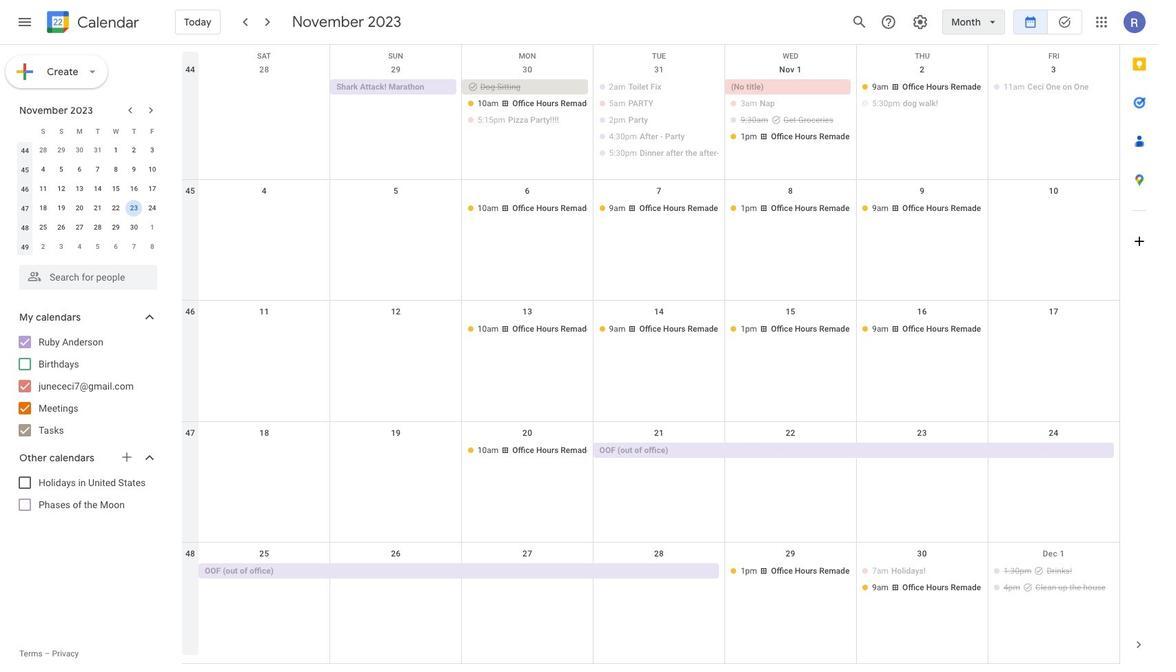 Task type: locate. For each thing, give the bounding box(es) containing it.
calendar element
[[44, 8, 139, 39]]

december 1 element
[[144, 219, 161, 236]]

november 2023 grid
[[13, 121, 161, 257]]

6 element
[[71, 161, 88, 178]]

13 element
[[71, 181, 88, 197]]

grid
[[182, 45, 1120, 664]]

None search field
[[0, 259, 171, 290]]

heading
[[74, 14, 139, 31]]

11 element
[[35, 181, 51, 197]]

october 30 element
[[71, 142, 88, 159]]

row
[[182, 45, 1120, 66], [182, 59, 1120, 180], [16, 121, 161, 141], [16, 141, 161, 160], [16, 160, 161, 179], [16, 179, 161, 199], [182, 180, 1120, 301], [16, 199, 161, 218], [16, 218, 161, 237], [16, 237, 161, 257], [182, 301, 1120, 422], [182, 422, 1120, 543], [182, 543, 1120, 664]]

cell
[[199, 79, 330, 162], [462, 79, 594, 162], [594, 79, 725, 162], [725, 79, 857, 162], [857, 79, 988, 162], [125, 199, 143, 218], [199, 200, 330, 217], [330, 200, 462, 217], [988, 200, 1120, 217], [199, 322, 330, 338], [330, 322, 462, 338], [988, 322, 1120, 338], [199, 443, 330, 459], [330, 443, 462, 459], [725, 443, 857, 459], [857, 443, 988, 459], [988, 443, 1120, 459], [330, 564, 462, 597], [462, 564, 594, 597], [594, 564, 725, 597], [857, 564, 988, 597], [988, 564, 1120, 597]]

2 element
[[126, 142, 142, 159]]

Search for people text field
[[28, 265, 149, 290]]

december 8 element
[[144, 239, 161, 255]]

5 element
[[53, 161, 70, 178]]

15 element
[[108, 181, 124, 197]]

cell inside row group
[[125, 199, 143, 218]]

my calendars list
[[3, 331, 171, 441]]

9 element
[[126, 161, 142, 178]]

tab list
[[1121, 45, 1159, 626]]

row group
[[16, 141, 161, 257]]

7 element
[[89, 161, 106, 178]]

add other calendars image
[[120, 450, 134, 464]]

24 element
[[144, 200, 161, 217]]

december 3 element
[[53, 239, 70, 255]]

10 element
[[144, 161, 161, 178]]

main drawer image
[[17, 14, 33, 30]]

october 29 element
[[53, 142, 70, 159]]

19 element
[[53, 200, 70, 217]]

8 element
[[108, 161, 124, 178]]

december 4 element
[[71, 239, 88, 255]]

column header
[[16, 121, 34, 141]]

4 element
[[35, 161, 51, 178]]

october 28 element
[[35, 142, 51, 159]]

column header inside the november 2023 grid
[[16, 121, 34, 141]]

27 element
[[71, 219, 88, 236]]



Task type: describe. For each thing, give the bounding box(es) containing it.
december 2 element
[[35, 239, 51, 255]]

29 element
[[108, 219, 124, 236]]

12 element
[[53, 181, 70, 197]]

22 element
[[108, 200, 124, 217]]

18 element
[[35, 200, 51, 217]]

21 element
[[89, 200, 106, 217]]

28 element
[[89, 219, 106, 236]]

20 element
[[71, 200, 88, 217]]

23 element
[[126, 200, 142, 217]]

december 7 element
[[126, 239, 142, 255]]

december 6 element
[[108, 239, 124, 255]]

25 element
[[35, 219, 51, 236]]

16 element
[[126, 181, 142, 197]]

1 element
[[108, 142, 124, 159]]

december 5 element
[[89, 239, 106, 255]]

row group inside the november 2023 grid
[[16, 141, 161, 257]]

3 element
[[144, 142, 161, 159]]

14 element
[[89, 181, 106, 197]]

heading inside calendar element
[[74, 14, 139, 31]]

other calendars list
[[3, 472, 171, 516]]

17 element
[[144, 181, 161, 197]]

30 element
[[126, 219, 142, 236]]

october 31 element
[[89, 142, 106, 159]]

26 element
[[53, 219, 70, 236]]

settings menu image
[[913, 14, 929, 30]]



Task type: vqa. For each thing, say whether or not it's contained in the screenshot.
"11" to the middle
no



